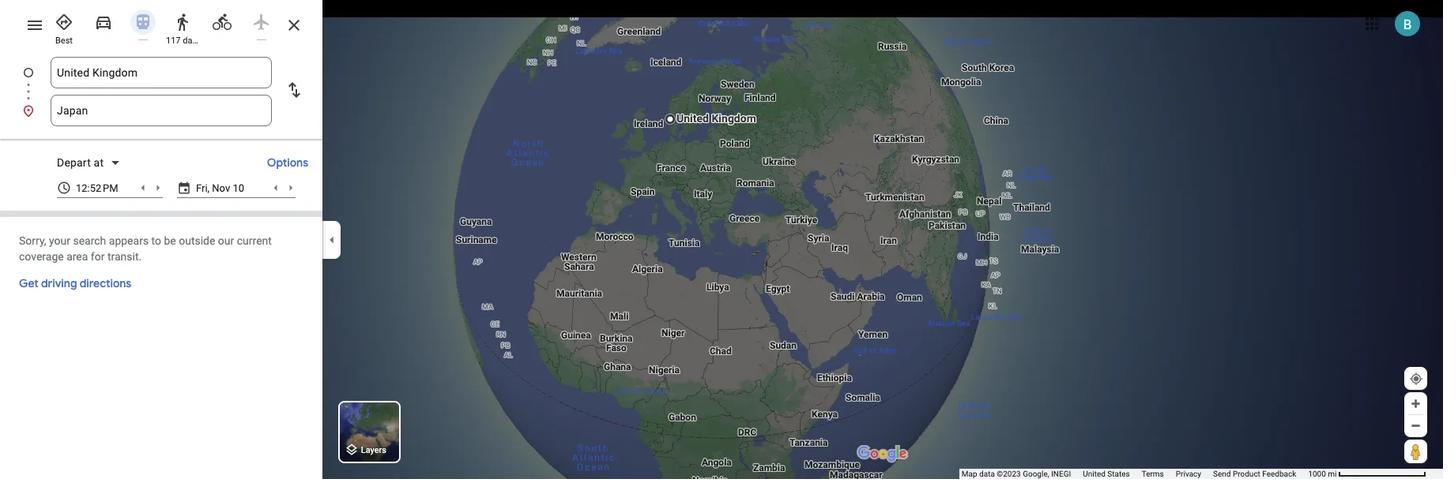 Task type: vqa. For each thing, say whether or not it's contained in the screenshot.
area
yes



Task type: locate. For each thing, give the bounding box(es) containing it.
list item down 117
[[0, 57, 322, 107]]

fri,
[[196, 183, 210, 194]]

get driving directions button
[[19, 276, 131, 292]]

None radio
[[126, 6, 160, 40]]

united states button
[[1083, 469, 1130, 480]]

footer inside google maps element
[[962, 469, 1308, 480]]

reverse starting point and destination image
[[285, 81, 304, 100]]

terms button
[[1142, 469, 1164, 480]]

send product feedback
[[1213, 470, 1296, 479]]

depart at button
[[51, 155, 127, 174]]

for
[[91, 251, 105, 263]]

1 horizontal spatial none radio
[[205, 6, 239, 35]]

transit image
[[134, 13, 153, 32]]

states
[[1108, 470, 1130, 479]]

get driving directions
[[19, 277, 131, 291]]

outside
[[179, 235, 215, 247]]

1000 mi
[[1308, 470, 1337, 479]]

2 horizontal spatial none radio
[[245, 6, 278, 40]]

none radio left close directions 'image'
[[245, 6, 278, 40]]

depart at option
[[57, 155, 107, 171]]

mi
[[1328, 470, 1337, 479]]

zoom in image
[[1410, 398, 1422, 410]]

current
[[237, 235, 272, 247]]

nov
[[212, 183, 230, 194]]

None field
[[57, 57, 266, 89], [57, 95, 266, 126], [57, 179, 163, 198], [57, 179, 163, 198]]

at
[[94, 156, 104, 169]]

117
[[166, 36, 181, 46]]

appears
[[109, 235, 149, 247]]

none radio driving
[[87, 6, 120, 35]]

directions main content
[[0, 0, 322, 480]]

footer containing map data ©2023 google, inegi
[[962, 469, 1308, 480]]

117 days radio
[[166, 6, 201, 47]]

list item down starting point united kingdom field on the top left of the page
[[0, 95, 322, 126]]

zoom out image
[[1410, 420, 1422, 432]]

2 none radio from the left
[[205, 6, 239, 35]]

list item
[[0, 57, 322, 107], [0, 95, 322, 126]]

none field starting point united kingdom
[[57, 57, 266, 89]]

footer
[[962, 469, 1308, 480]]

send product feedback button
[[1213, 469, 1296, 480]]

3 none radio from the left
[[245, 6, 278, 40]]

none radio cycling
[[205, 6, 239, 35]]

none radio right the best travel modes "icon"
[[87, 6, 120, 35]]

list
[[0, 57, 322, 126]]

1 none radio from the left
[[87, 6, 120, 35]]

google,
[[1023, 470, 1049, 479]]

2 list item from the top
[[0, 95, 322, 126]]

terms
[[1142, 470, 1164, 479]]

cycling image
[[213, 13, 232, 32]]

0 horizontal spatial none radio
[[87, 6, 120, 35]]

sorry, your search appears to be outside our current coverage area for transit.
[[19, 235, 272, 263]]

get
[[19, 277, 39, 291]]

none radio right 117 days option
[[205, 6, 239, 35]]

data
[[979, 470, 995, 479]]

None radio
[[87, 6, 120, 35], [205, 6, 239, 35], [245, 6, 278, 40]]

close directions image
[[285, 16, 304, 35]]

map
[[962, 470, 977, 479]]

to
[[151, 235, 161, 247]]

map data ©2023 google, inegi
[[962, 470, 1071, 479]]



Task type: describe. For each thing, give the bounding box(es) containing it.
feedback
[[1262, 470, 1296, 479]]

walking image
[[173, 13, 192, 32]]

product
[[1233, 470, 1261, 479]]

none radio flights
[[245, 6, 278, 40]]

united states
[[1083, 470, 1130, 479]]

driving
[[41, 277, 77, 291]]

117 days
[[166, 36, 201, 46]]

Starting point United Kingdom field
[[57, 63, 266, 82]]

driving image
[[94, 13, 113, 32]]

your
[[49, 235, 70, 247]]

area
[[66, 251, 88, 263]]

©2023
[[997, 470, 1021, 479]]

options button
[[259, 149, 316, 177]]

fri, nov 10
[[196, 183, 244, 194]]

list inside google maps element
[[0, 57, 322, 126]]

1000
[[1308, 470, 1326, 479]]

privacy button
[[1176, 469, 1201, 480]]

10
[[233, 183, 244, 194]]

1000 mi button
[[1308, 470, 1427, 479]]

directions
[[80, 277, 131, 291]]

layers
[[361, 446, 386, 456]]

coverage
[[19, 251, 64, 263]]

none field destination japan
[[57, 95, 266, 126]]

best
[[55, 36, 73, 46]]

Destination Japan field
[[57, 101, 266, 120]]

options
[[267, 156, 308, 170]]

flights image
[[252, 13, 271, 32]]

transit.
[[107, 251, 142, 263]]

depart at
[[57, 156, 104, 169]]

inegi
[[1051, 470, 1071, 479]]

show street view coverage image
[[1404, 440, 1427, 464]]

our
[[218, 235, 234, 247]]

search
[[73, 235, 106, 247]]

show your location image
[[1409, 372, 1423, 386]]

privacy
[[1176, 470, 1201, 479]]

depart
[[57, 156, 91, 169]]

Best radio
[[47, 6, 81, 47]]

be
[[164, 235, 176, 247]]

collapse side panel image
[[323, 231, 341, 249]]

best travel modes image
[[55, 13, 74, 32]]

1 list item from the top
[[0, 57, 322, 107]]

send
[[1213, 470, 1231, 479]]

sorry,
[[19, 235, 46, 247]]

google maps element
[[0, 0, 1443, 480]]

united
[[1083, 470, 1106, 479]]

days
[[183, 36, 201, 46]]



